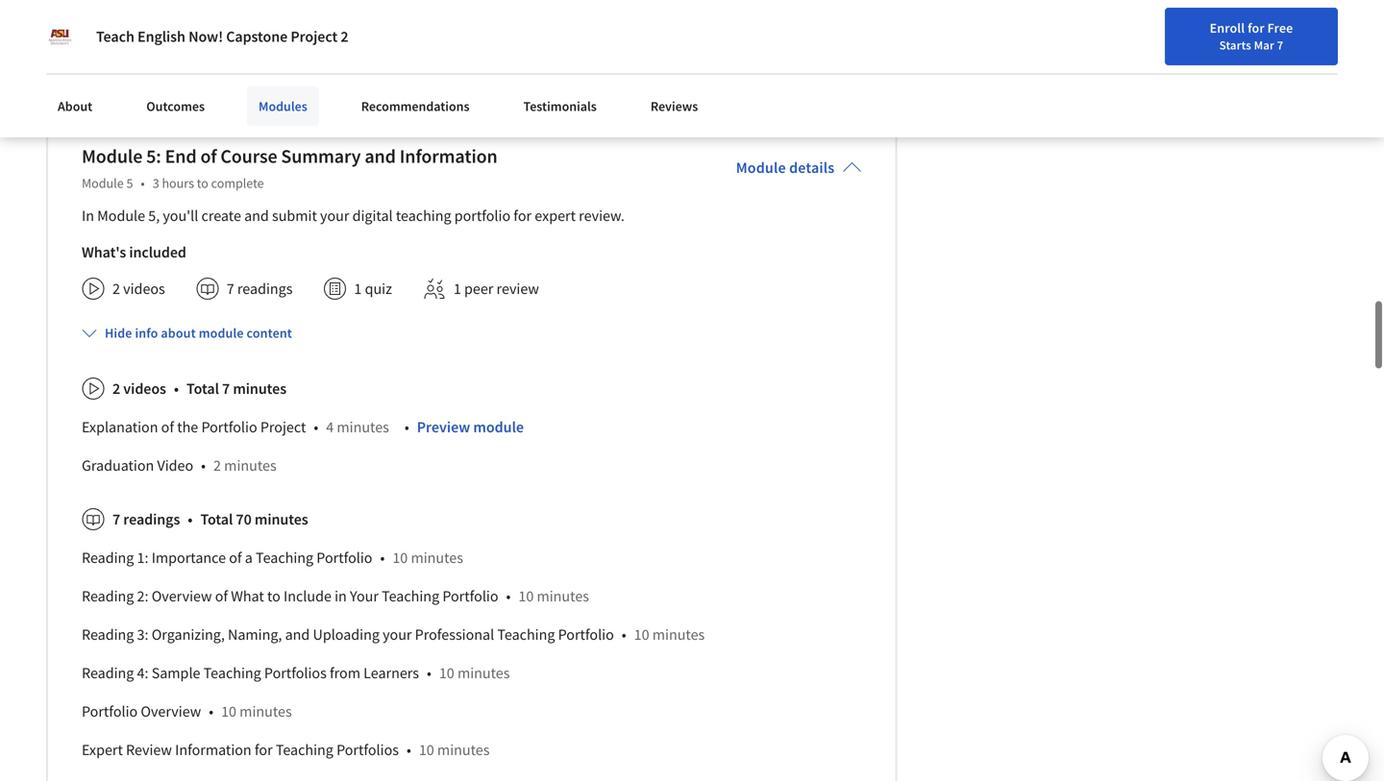 Task type: describe. For each thing, give the bounding box(es) containing it.
hours
[[162, 174, 194, 192]]

not
[[204, 87, 226, 106]]

information inside module 5: end of course summary and information module 5 • 3 hours to complete
[[400, 144, 497, 168]]

2 up "explanation"
[[112, 379, 120, 398]]

0 vertical spatial portfolios
[[264, 663, 327, 683]]

expert
[[82, 740, 123, 760]]

2 videos inside the hide info about module content "region"
[[112, 379, 166, 398]]

1 vertical spatial in
[[569, 64, 581, 83]]

create
[[201, 206, 241, 225]]

1 vertical spatial completed
[[229, 87, 298, 106]]

free for enroll for free starts mar 7
[[1268, 19, 1293, 37]]

for inside enroll for free starts mar 7
[[1248, 19, 1265, 37]]

recommendations link
[[350, 87, 481, 126]]

5,
[[148, 206, 160, 225]]

module up all
[[171, 41, 219, 60]]

7 up the explanation of the portfolio project • 4 minutes
[[222, 379, 230, 398]]

reading for reading 3: organizing, naming, and uploading your professional teaching portfolio
[[82, 625, 134, 644]]

organizing,
[[152, 625, 225, 644]]

details
[[789, 158, 835, 177]]

order
[[564, 41, 599, 60]]

modules
[[259, 98, 307, 115]]

graduation video • 2 minutes
[[82, 456, 277, 475]]

0 horizontal spatial lesson
[[97, 41, 142, 60]]

module 5: end of course summary and information module 5 • 3 hours to complete
[[82, 144, 497, 192]]

portfolio
[[454, 206, 511, 225]]

now!
[[188, 27, 223, 46]]

1 vertical spatial overview
[[141, 702, 201, 721]]

and inside module 5: end of course summary and information module 5 • 3 hours to complete
[[365, 144, 396, 168]]

of for participants
[[156, 41, 168, 60]]

4:
[[137, 663, 148, 683]]

0 vertical spatial completed
[[775, 64, 844, 83]]

2:
[[137, 587, 148, 606]]

those
[[100, 87, 136, 106]]

module left details
[[736, 158, 786, 177]]

2 horizontal spatial lesson
[[584, 64, 629, 83]]

1 inside in lesson 1 of module 4, participants share a teaching tip with each other in order to build or add to an existing "teacher toolbox."  note: all participants should complete lesson 1.  the assignments in lesson 2 of module 4 must be completed by those who have not completed specialization 1.
[[145, 41, 153, 60]]

recommendations
[[361, 98, 470, 115]]

2 inside in lesson 1 of module 4, participants share a teaching tip with each other in order to build or add to an existing "teacher toolbox."  note: all participants should complete lesson 1.  the assignments in lesson 2 of module 4 must be completed by those who have not completed specialization 1.
[[632, 64, 640, 83]]

info
[[135, 324, 158, 341]]

included
[[129, 242, 186, 262]]

testimonials
[[523, 98, 597, 115]]

outcomes
[[146, 98, 205, 115]]

1 for 1 quiz
[[354, 279, 362, 298]]

the
[[458, 64, 482, 83]]

end
[[165, 144, 197, 168]]

in lesson 1 of module 4, participants share a teaching tip with each other in order to build or add to an existing "teacher toolbox."  note: all participants should complete lesson 1.  the assignments in lesson 2 of module 4 must be completed by those who have not completed specialization 1.
[[82, 41, 844, 106]]

explanation
[[82, 417, 158, 437]]

1 horizontal spatial readings
[[237, 279, 293, 298]]

0 vertical spatial overview
[[152, 587, 212, 606]]

videos inside the hide info about module content "region"
[[123, 379, 166, 398]]

4 inside the hide info about module content "region"
[[326, 417, 334, 437]]

by
[[82, 87, 97, 106]]

5
[[126, 174, 133, 192]]

log in
[[1248, 22, 1282, 39]]

other
[[511, 41, 545, 60]]

complete inside in lesson 1 of module 4, participants share a teaching tip with each other in order to build or add to an existing "teacher toolbox."  note: all participants should complete lesson 1.  the assignments in lesson 2 of module 4 must be completed by those who have not completed specialization 1.
[[332, 64, 393, 83]]

sample
[[152, 663, 200, 683]]

mar
[[1254, 37, 1274, 53]]

about link
[[46, 87, 104, 126]]

what
[[231, 587, 264, 606]]

info about module content element
[[74, 308, 862, 781]]

assignments
[[485, 64, 566, 83]]

reviews link
[[639, 87, 710, 126]]

reading 4: sample teaching portfolios from learners • 10 minutes
[[82, 663, 510, 683]]

"teacher
[[787, 41, 842, 60]]

of for and
[[200, 144, 217, 168]]

or
[[654, 41, 668, 60]]

find
[[1108, 22, 1133, 39]]

total for total 70 minutes
[[200, 510, 233, 529]]

2 up specialization
[[341, 27, 349, 46]]

graduation
[[82, 456, 154, 475]]

outcomes link
[[135, 87, 216, 126]]

7 down graduation
[[112, 510, 120, 529]]

module details
[[736, 158, 835, 177]]

testimonials link
[[512, 87, 608, 126]]

0 horizontal spatial and
[[244, 206, 269, 225]]

tip
[[425, 41, 443, 60]]

0 vertical spatial in
[[548, 41, 561, 60]]

1 peer review
[[454, 279, 539, 298]]

your inside the hide info about module content "region"
[[383, 625, 412, 644]]

project for capstone
[[291, 27, 338, 46]]

teaching up include
[[256, 548, 313, 567]]

for left expert
[[514, 206, 532, 225]]

specialization
[[301, 87, 391, 106]]

total for total 7 minutes
[[187, 379, 219, 398]]

1 videos from the top
[[123, 279, 165, 298]]

content
[[247, 324, 292, 341]]

each
[[477, 41, 508, 60]]

english
[[137, 27, 185, 46]]

and inside the hide info about module content "region"
[[285, 625, 310, 644]]

7 up hide info about module content
[[227, 279, 234, 298]]

3
[[153, 174, 159, 192]]

starts
[[1219, 37, 1251, 53]]

find your new career link
[[1099, 19, 1239, 43]]

2 down 'what's'
[[112, 279, 120, 298]]

quiz
[[365, 279, 392, 298]]

join
[[1299, 25, 1325, 42]]

module inside dropdown button
[[199, 324, 244, 341]]

module inside "region"
[[473, 417, 524, 437]]

should
[[285, 64, 329, 83]]

log in link
[[1239, 19, 1292, 42]]

preview
[[417, 417, 470, 437]]

in for in lesson 1 of module 4, participants share a teaching tip with each other in order to build or add to an existing "teacher toolbox."  note: all participants should complete lesson 1.  the assignments in lesson 2 of module 4 must be completed by those who have not completed specialization 1.
[[82, 41, 94, 60]]

a inside in lesson 1 of module 4, participants share a teaching tip with each other in order to build or add to an existing "teacher toolbox."  note: all participants should complete lesson 1.  the assignments in lesson 2 of module 4 must be completed by those who have not completed specialization 1.
[[356, 41, 364, 60]]

module left '5'
[[82, 174, 124, 192]]

toolbox."
[[82, 64, 140, 83]]

reading 1:  importance of a teaching portfolio • 10 minutes
[[82, 548, 463, 567]]

teach english now! capstone project 2
[[96, 27, 349, 46]]

about
[[161, 324, 196, 341]]

video
[[157, 456, 193, 475]]

to left an
[[699, 41, 712, 60]]

enroll for free starts mar 7
[[1210, 19, 1293, 53]]

0 vertical spatial participants
[[237, 41, 314, 60]]

1 vertical spatial your
[[320, 206, 349, 225]]

teaching for tip
[[367, 41, 422, 60]]

1 quiz
[[354, 279, 392, 298]]

1 horizontal spatial lesson
[[396, 64, 440, 83]]

what's included
[[82, 242, 186, 262]]

free for join for free
[[1347, 25, 1373, 42]]

about
[[58, 98, 92, 115]]

module down add
[[659, 64, 707, 83]]

in inside the hide info about module content "region"
[[335, 587, 347, 606]]



Task type: locate. For each thing, give the bounding box(es) containing it.
1 horizontal spatial 1
[[354, 279, 362, 298]]

1 vertical spatial information
[[175, 740, 252, 760]]

teaching down reading 4: sample teaching portfolios from learners • 10 minutes
[[276, 740, 333, 760]]

review.
[[579, 206, 625, 225]]

include
[[284, 587, 332, 606]]

0 horizontal spatial 1
[[145, 41, 153, 60]]

the
[[177, 417, 198, 437]]

in left the your
[[335, 587, 347, 606]]

participants
[[237, 41, 314, 60], [205, 64, 282, 83]]

0 horizontal spatial readings
[[123, 510, 180, 529]]

course
[[220, 144, 277, 168]]

review
[[496, 279, 539, 298]]

0 vertical spatial total
[[187, 379, 219, 398]]

0 horizontal spatial completed
[[229, 87, 298, 106]]

free
[[1268, 19, 1293, 37], [1347, 25, 1373, 42]]

0 horizontal spatial 7 readings
[[112, 510, 180, 529]]

portfolios down from
[[336, 740, 399, 760]]

2
[[341, 27, 349, 46], [632, 64, 640, 83], [112, 279, 120, 298], [112, 379, 120, 398], [213, 456, 221, 475]]

reading for reading 1:  importance of a teaching portfolio
[[82, 548, 134, 567]]

1 up note:
[[145, 41, 153, 60]]

teaching up reading 3: organizing, naming, and uploading your professional teaching portfolio • 10 minutes
[[382, 587, 439, 606]]

module left 5,
[[97, 206, 145, 225]]

a right "share"
[[356, 41, 364, 60]]

of down 'or' in the left of the page
[[643, 64, 655, 83]]

lesson down tip
[[396, 64, 440, 83]]

participants up should
[[237, 41, 314, 60]]

new
[[1164, 22, 1189, 39]]

reading left 1:
[[82, 548, 134, 567]]

reading left 2: at the bottom left
[[82, 587, 134, 606]]

lesson up toolbox."
[[97, 41, 142, 60]]

of right end
[[200, 144, 217, 168]]

2 videos from the top
[[123, 379, 166, 398]]

1 horizontal spatial free
[[1347, 25, 1373, 42]]

2 vertical spatial in
[[82, 206, 94, 225]]

1 vertical spatial project
[[260, 417, 306, 437]]

1 vertical spatial a
[[245, 548, 253, 567]]

project up should
[[291, 27, 338, 46]]

1 vertical spatial module
[[473, 417, 524, 437]]

5:
[[146, 144, 161, 168]]

portfolio
[[201, 417, 257, 437], [317, 548, 372, 567], [442, 587, 498, 606], [558, 625, 614, 644], [82, 702, 138, 721]]

teaching right digital
[[396, 206, 451, 225]]

your
[[1136, 22, 1161, 39], [320, 206, 349, 225], [383, 625, 412, 644]]

complete down course
[[211, 174, 264, 192]]

and right summary
[[365, 144, 396, 168]]

to right "what"
[[267, 587, 281, 606]]

module right preview
[[473, 417, 524, 437]]

0 horizontal spatial free
[[1268, 19, 1293, 37]]

of left the
[[161, 417, 174, 437]]

for right join on the right top of the page
[[1327, 25, 1345, 42]]

hide
[[105, 324, 132, 341]]

0 vertical spatial a
[[356, 41, 364, 60]]

7 inside enroll for free starts mar 7
[[1277, 37, 1284, 53]]

1 horizontal spatial your
[[383, 625, 412, 644]]

your inside "link"
[[1136, 22, 1161, 39]]

reading for reading 2: overview of what to include in your teaching portfolio
[[82, 587, 134, 606]]

2 horizontal spatial in
[[569, 64, 581, 83]]

1 left quiz
[[354, 279, 362, 298]]

teaching right 'professional'
[[497, 625, 555, 644]]

readings up content
[[237, 279, 293, 298]]

explanation of the portfolio project • 4 minutes
[[82, 417, 389, 437]]

portfolios
[[264, 663, 327, 683], [336, 740, 399, 760]]

0 horizontal spatial module
[[199, 324, 244, 341]]

1 2 videos from the top
[[112, 279, 165, 298]]

to
[[602, 41, 615, 60], [699, 41, 712, 60], [197, 174, 208, 192], [267, 587, 281, 606]]

teaching
[[367, 41, 422, 60], [396, 206, 451, 225]]

be
[[756, 64, 772, 83]]

a inside "region"
[[245, 548, 253, 567]]

0 vertical spatial project
[[291, 27, 338, 46]]

4 inside in lesson 1 of module 4, participants share a teaching tip with each other in order to build or add to an existing "teacher toolbox."  note: all participants should complete lesson 1.  the assignments in lesson 2 of module 4 must be completed by those who have not completed specialization 1.
[[710, 64, 717, 83]]

0 horizontal spatial 1.
[[394, 87, 406, 106]]

reading left 3:
[[82, 625, 134, 644]]

enroll
[[1210, 19, 1245, 37]]

in right other
[[548, 41, 561, 60]]

free inside enroll for free starts mar 7
[[1268, 19, 1293, 37]]

information inside the hide info about module content "region"
[[175, 740, 252, 760]]

and
[[365, 144, 396, 168], [244, 206, 269, 225], [285, 625, 310, 644]]

project
[[291, 27, 338, 46], [260, 417, 306, 437]]

teach
[[96, 27, 134, 46]]

2 videos down what's included at the left of the page
[[112, 279, 165, 298]]

must
[[720, 64, 753, 83]]

in inside in lesson 1 of module 4, participants share a teaching tip with each other in order to build or add to an existing "teacher toolbox."  note: all participants should complete lesson 1.  the assignments in lesson 2 of module 4 must be completed by those who have not completed specialization 1.
[[82, 41, 94, 60]]

0 vertical spatial videos
[[123, 279, 165, 298]]

of left "what"
[[215, 587, 228, 606]]

teaching down the naming,
[[203, 663, 261, 683]]

1 horizontal spatial module
[[473, 417, 524, 437]]

7 readings up content
[[227, 279, 293, 298]]

1 horizontal spatial a
[[356, 41, 364, 60]]

in for in module 5, you'll create and submit your digital teaching portfolio for expert review.
[[82, 206, 94, 225]]

participants down 4,
[[205, 64, 282, 83]]

2 videos up "explanation"
[[112, 379, 166, 398]]

coursera image
[[23, 16, 145, 46]]

0 vertical spatial in
[[1271, 22, 1282, 39]]

1 vertical spatial videos
[[123, 379, 166, 398]]

readings up 1:
[[123, 510, 180, 529]]

4 reading from the top
[[82, 663, 134, 683]]

complete
[[332, 64, 393, 83], [211, 174, 264, 192]]

7
[[1277, 37, 1284, 53], [227, 279, 234, 298], [222, 379, 230, 398], [112, 510, 120, 529]]

reading left 4:
[[82, 663, 134, 683]]

1. left the
[[443, 64, 455, 83]]

1 horizontal spatial information
[[400, 144, 497, 168]]

7 right mar
[[1277, 37, 1284, 53]]

1. right specialization
[[394, 87, 406, 106]]

videos down what's included at the left of the page
[[123, 279, 165, 298]]

1 horizontal spatial portfolios
[[336, 740, 399, 760]]

0 vertical spatial readings
[[237, 279, 293, 298]]

note:
[[143, 64, 183, 83]]

1 horizontal spatial in
[[548, 41, 561, 60]]

hide info about module content region
[[82, 362, 862, 781]]

share
[[317, 41, 353, 60]]

0 horizontal spatial complete
[[211, 174, 264, 192]]

career
[[1192, 22, 1229, 39]]

naming,
[[228, 625, 282, 644]]

70
[[236, 510, 252, 529]]

1 horizontal spatial complete
[[332, 64, 393, 83]]

with
[[446, 41, 474, 60]]

in up 'what's'
[[82, 206, 94, 225]]

7 readings inside the hide info about module content "region"
[[112, 510, 180, 529]]

1 vertical spatial total
[[200, 510, 233, 529]]

0 horizontal spatial 4
[[326, 417, 334, 437]]

0 vertical spatial module
[[199, 324, 244, 341]]

join for free
[[1299, 25, 1373, 42]]

4,
[[223, 41, 234, 60]]

completed right not
[[229, 87, 298, 106]]

of for portfolio
[[229, 548, 242, 567]]

and right create
[[244, 206, 269, 225]]

0 vertical spatial 2 videos
[[112, 279, 165, 298]]

1 left peer
[[454, 279, 461, 298]]

2 down build
[[632, 64, 640, 83]]

from
[[330, 663, 360, 683]]

• inside module 5: end of course summary and information module 5 • 3 hours to complete
[[141, 174, 145, 192]]

1 horizontal spatial completed
[[775, 64, 844, 83]]

total up the
[[187, 379, 219, 398]]

join for free link
[[1294, 15, 1378, 51]]

arizona state university image
[[46, 23, 73, 50]]

3 reading from the top
[[82, 625, 134, 644]]

0 vertical spatial teaching
[[367, 41, 422, 60]]

log
[[1248, 22, 1269, 39]]

minutes
[[233, 379, 287, 398], [337, 417, 389, 437], [224, 456, 277, 475], [255, 510, 308, 529], [411, 548, 463, 567], [537, 587, 589, 606], [652, 625, 705, 644], [457, 663, 510, 683], [240, 702, 292, 721], [437, 740, 490, 760]]

complete up specialization
[[332, 64, 393, 83]]

0 vertical spatial 7 readings
[[227, 279, 293, 298]]

capstone
[[226, 27, 288, 46]]

reading
[[82, 548, 134, 567], [82, 587, 134, 606], [82, 625, 134, 644], [82, 663, 134, 683]]

0 horizontal spatial a
[[245, 548, 253, 567]]

1 for 1 peer review
[[454, 279, 461, 298]]

1 vertical spatial participants
[[205, 64, 282, 83]]

2 vertical spatial in
[[335, 587, 347, 606]]

teaching for portfolio
[[396, 206, 451, 225]]

your right "find"
[[1136, 22, 1161, 39]]

free up mar
[[1268, 19, 1293, 37]]

2 horizontal spatial 1
[[454, 279, 461, 298]]

1 horizontal spatial 7 readings
[[227, 279, 293, 298]]

1 vertical spatial 1.
[[394, 87, 406, 106]]

0 vertical spatial your
[[1136, 22, 1161, 39]]

project inside the hide info about module content "region"
[[260, 417, 306, 437]]

•
[[141, 174, 145, 192], [174, 379, 179, 398], [314, 417, 318, 437], [405, 417, 409, 437], [201, 456, 206, 475], [188, 510, 193, 529], [380, 548, 385, 567], [506, 587, 511, 606], [622, 625, 626, 644], [427, 663, 431, 683], [209, 702, 213, 721], [407, 740, 411, 760]]

0 horizontal spatial information
[[175, 740, 252, 760]]

for inside the hide info about module content "region"
[[255, 740, 273, 760]]

in module 5, you'll create and submit your digital teaching portfolio for expert review.
[[82, 206, 625, 225]]

3:
[[137, 625, 148, 644]]

complete inside module 5: end of course summary and information module 5 • 3 hours to complete
[[211, 174, 264, 192]]

for up mar
[[1248, 19, 1265, 37]]

for down reading 4: sample teaching portfolios from learners • 10 minutes
[[255, 740, 273, 760]]

total left 70
[[200, 510, 233, 529]]

preview module link
[[417, 417, 524, 437]]

module right about
[[199, 324, 244, 341]]

to inside the hide info about module content "region"
[[267, 587, 281, 606]]

project for portfolio
[[260, 417, 306, 437]]

module up '5'
[[82, 144, 142, 168]]

None search field
[[274, 12, 591, 50]]

reviews
[[651, 98, 698, 115]]

0 horizontal spatial portfolios
[[264, 663, 327, 683]]

lesson
[[97, 41, 142, 60], [396, 64, 440, 83], [584, 64, 629, 83]]

importance
[[152, 548, 226, 567]]

to right hours
[[197, 174, 208, 192]]

add
[[671, 41, 696, 60]]

1 reading from the top
[[82, 548, 134, 567]]

2 right video on the bottom left of the page
[[213, 456, 221, 475]]

portfolio overview • 10 minutes
[[82, 702, 292, 721]]

readings inside the hide info about module content "region"
[[123, 510, 180, 529]]

1 vertical spatial readings
[[123, 510, 180, 529]]

completed down "teacher
[[775, 64, 844, 83]]

all
[[186, 64, 202, 83]]

1 vertical spatial complete
[[211, 174, 264, 192]]

project down • total 7 minutes
[[260, 417, 306, 437]]

overview up organizing, on the left
[[152, 587, 212, 606]]

1 vertical spatial in
[[82, 41, 94, 60]]

0 horizontal spatial in
[[335, 587, 347, 606]]

of up note:
[[156, 41, 168, 60]]

1 horizontal spatial and
[[285, 625, 310, 644]]

0 vertical spatial information
[[400, 144, 497, 168]]

2 horizontal spatial and
[[365, 144, 396, 168]]

overview down sample
[[141, 702, 201, 721]]

2 vertical spatial your
[[383, 625, 412, 644]]

1 horizontal spatial 4
[[710, 64, 717, 83]]

1 vertical spatial and
[[244, 206, 269, 225]]

you'll
[[163, 206, 198, 225]]

• total 7 minutes
[[174, 379, 287, 398]]

expert review information for teaching portfolios • 10 minutes
[[82, 740, 490, 760]]

a down • total 70 minutes
[[245, 548, 253, 567]]

1
[[145, 41, 153, 60], [354, 279, 362, 298], [454, 279, 461, 298]]

information down "portfolio overview • 10 minutes" at the bottom
[[175, 740, 252, 760]]

reading for reading 4: sample teaching portfolios from learners
[[82, 663, 134, 683]]

review
[[126, 740, 172, 760]]

7 readings
[[227, 279, 293, 298], [112, 510, 180, 529]]

to left build
[[602, 41, 615, 60]]

1 vertical spatial 4
[[326, 417, 334, 437]]

free right join on the right top of the page
[[1347, 25, 1373, 42]]

0 horizontal spatial your
[[320, 206, 349, 225]]

what's
[[82, 242, 126, 262]]

in
[[548, 41, 561, 60], [569, 64, 581, 83], [335, 587, 347, 606]]

1:
[[137, 548, 148, 567]]

portfolios left from
[[264, 663, 327, 683]]

peer
[[464, 279, 493, 298]]

1 vertical spatial portfolios
[[336, 740, 399, 760]]

readings
[[237, 279, 293, 298], [123, 510, 180, 529]]

uploading
[[313, 625, 380, 644]]

in down order
[[569, 64, 581, 83]]

information down 'recommendations' link on the top left of page
[[400, 144, 497, 168]]

hide info about module content
[[105, 324, 292, 341]]

of inside module 5: end of course summary and information module 5 • 3 hours to complete
[[200, 144, 217, 168]]

2 2 videos from the top
[[112, 379, 166, 398]]

existing
[[735, 41, 784, 60]]

1 horizontal spatial 1.
[[443, 64, 455, 83]]

of down 70
[[229, 548, 242, 567]]

your left digital
[[320, 206, 349, 225]]

for
[[1248, 19, 1265, 37], [1327, 25, 1345, 42], [514, 206, 532, 225], [255, 740, 273, 760]]

have
[[170, 87, 201, 106]]

0 vertical spatial 1.
[[443, 64, 455, 83]]

lesson down order
[[584, 64, 629, 83]]

who
[[139, 87, 167, 106]]

total
[[187, 379, 219, 398], [200, 510, 233, 529]]

of for include
[[215, 587, 228, 606]]

2 reading from the top
[[82, 587, 134, 606]]

1 vertical spatial teaching
[[396, 206, 451, 225]]

to inside module 5: end of course summary and information module 5 • 3 hours to complete
[[197, 174, 208, 192]]

1 vertical spatial 2 videos
[[112, 379, 166, 398]]

your up learners
[[383, 625, 412, 644]]

7 readings up 1:
[[112, 510, 180, 529]]

0 vertical spatial complete
[[332, 64, 393, 83]]

2 vertical spatial and
[[285, 625, 310, 644]]

teaching left tip
[[367, 41, 422, 60]]

reading 2: overview of what to include in your teaching portfolio • 10 minutes
[[82, 587, 589, 606]]

professional
[[415, 625, 494, 644]]

find your new career
[[1108, 22, 1229, 39]]

teaching inside in lesson 1 of module 4, participants share a teaching tip with each other in order to build or add to an existing "teacher toolbox."  note: all participants should complete lesson 1.  the assignments in lesson 2 of module 4 must be completed by those who have not completed specialization 1.
[[367, 41, 422, 60]]

and up reading 4: sample teaching portfolios from learners • 10 minutes
[[285, 625, 310, 644]]

videos up "explanation"
[[123, 379, 166, 398]]

in right log
[[1271, 22, 1282, 39]]

in left teach
[[82, 41, 94, 60]]

your
[[350, 587, 379, 606]]

1 vertical spatial 7 readings
[[112, 510, 180, 529]]

0 vertical spatial and
[[365, 144, 396, 168]]

2 horizontal spatial your
[[1136, 22, 1161, 39]]

0 vertical spatial 4
[[710, 64, 717, 83]]



Task type: vqa. For each thing, say whether or not it's contained in the screenshot.
rightmost "in"
yes



